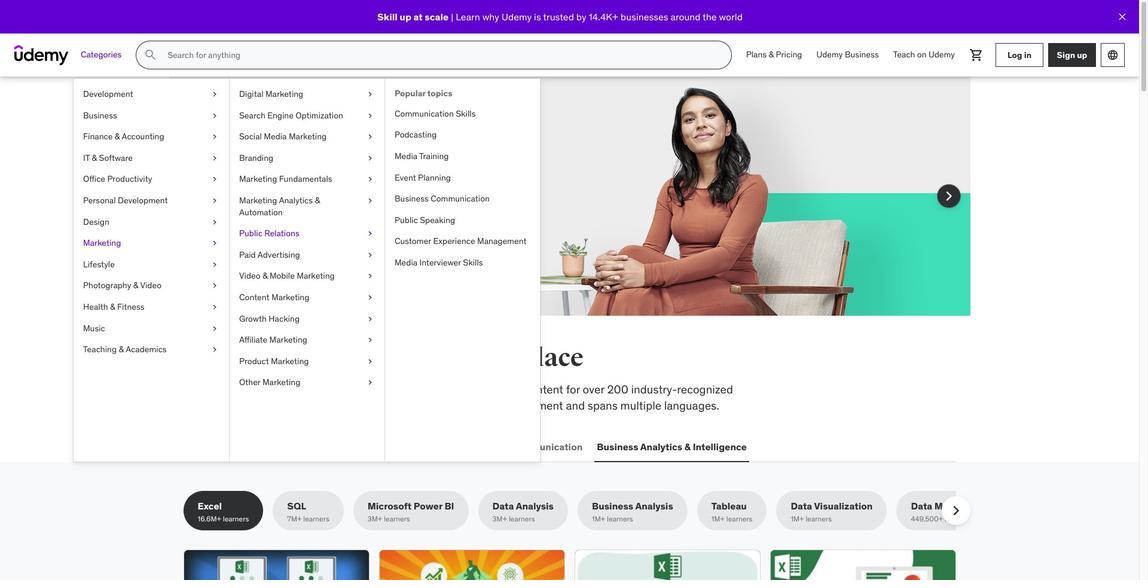 Task type: describe. For each thing, give the bounding box(es) containing it.
workplace
[[268, 382, 321, 397]]

place
[[521, 343, 584, 373]]

0 horizontal spatial udemy
[[502, 11, 532, 23]]

photography & video
[[83, 280, 162, 291]]

business for analytics
[[597, 441, 639, 453]]

development
[[497, 398, 564, 413]]

scale
[[425, 11, 449, 23]]

product marketing
[[239, 356, 309, 367]]

|
[[451, 11, 454, 23]]

16.6m+
[[198, 515, 221, 524]]

Search for anything text field
[[165, 45, 717, 65]]

udemy image
[[14, 45, 69, 65]]

data for data visualization
[[791, 500, 813, 512]]

academics
[[126, 344, 167, 355]]

professional
[[432, 398, 495, 413]]

teaching & academics link
[[74, 339, 229, 361]]

need
[[383, 343, 441, 373]]

public relations element
[[385, 79, 540, 462]]

excel
[[198, 500, 222, 512]]

business link
[[74, 105, 229, 126]]

& for mobile
[[263, 271, 268, 281]]

xsmall image for paid advertising
[[366, 249, 375, 261]]

digital
[[239, 89, 264, 99]]

finance & accounting
[[83, 131, 164, 142]]

tableau
[[712, 500, 747, 512]]

office productivity link
[[74, 169, 229, 190]]

trusted
[[544, 11, 574, 23]]

communication for communication
[[510, 441, 583, 453]]

0 vertical spatial media
[[264, 131, 287, 142]]

xsmall image for video & mobile marketing
[[366, 271, 375, 282]]

& for fitness
[[110, 302, 115, 312]]

skills inside media interviewer skills link
[[463, 257, 483, 268]]

multiple
[[621, 398, 662, 413]]

next image for topic filters element
[[947, 502, 966, 521]]

& for academics
[[119, 344, 124, 355]]

customer experience management
[[395, 236, 527, 247]]

1m+ for data visualization
[[791, 515, 805, 524]]

growth hacking
[[239, 313, 300, 324]]

rounded
[[387, 398, 430, 413]]

& for accounting
[[115, 131, 120, 142]]

it
[[83, 152, 90, 163]]

excel 16.6m+ learners
[[198, 500, 249, 524]]

categories button
[[74, 41, 129, 69]]

learning
[[227, 129, 314, 154]]

marketing down affiliate marketing link
[[271, 356, 309, 367]]

it & software
[[83, 152, 133, 163]]

fundamentals
[[279, 174, 333, 185]]

data for data modeling
[[912, 500, 933, 512]]

xsmall image for photography & video
[[210, 280, 220, 292]]

learners inside excel 16.6m+ learners
[[223, 515, 249, 524]]

video & mobile marketing link
[[230, 266, 385, 287]]

for inside learning that gets you skills for your present (and your future). get started with us.
[[256, 159, 270, 173]]

up for skill
[[400, 11, 412, 23]]

public for public relations
[[239, 228, 263, 239]]

content
[[239, 292, 270, 303]]

advertising
[[258, 249, 300, 260]]

xsmall image for other marketing
[[366, 377, 375, 389]]

business for communication
[[395, 193, 429, 204]]

2 horizontal spatial udemy
[[929, 49, 956, 60]]

other marketing
[[239, 377, 301, 388]]

marketing analytics & automation link
[[230, 190, 385, 223]]

that
[[318, 129, 358, 154]]

carousel element
[[169, 77, 971, 345]]

teaching & academics
[[83, 344, 167, 355]]

sign up link
[[1049, 43, 1097, 67]]

world
[[720, 11, 743, 23]]

xsmall image for development
[[210, 89, 220, 100]]

xsmall image for personal development
[[210, 195, 220, 207]]

skill up at scale | learn why udemy is trusted by 14.4k+ businesses around the world
[[378, 11, 743, 23]]

search
[[239, 110, 266, 121]]

log
[[1008, 49, 1023, 60]]

including
[[449, 382, 496, 397]]

certifications,
[[183, 398, 252, 413]]

popular
[[395, 88, 426, 99]]

marketing down product marketing
[[263, 377, 301, 388]]

xsmall image for digital marketing
[[366, 89, 375, 100]]

learning that gets you skills for your present (and your future). get started with us.
[[227, 129, 446, 189]]

marketing down 'branding'
[[239, 174, 277, 185]]

& inside the marketing analytics & automation
[[315, 195, 320, 206]]

by
[[577, 11, 587, 23]]

business communication
[[395, 193, 490, 204]]

1m+ for business analysis
[[592, 515, 606, 524]]

udemy inside "link"
[[817, 49, 844, 60]]

public speaking
[[395, 215, 456, 225]]

1 your from the left
[[273, 159, 295, 173]]

web development
[[186, 441, 270, 453]]

xsmall image for public relations
[[366, 228, 375, 240]]

xsmall image for growth hacking
[[366, 313, 375, 325]]

business analysis 1m+ learners
[[592, 500, 674, 524]]

around
[[671, 11, 701, 23]]

shopping cart with 0 items image
[[970, 48, 984, 62]]

marketing down the video & mobile marketing
[[272, 292, 310, 303]]

microsoft
[[368, 500, 412, 512]]

business inside "link"
[[846, 49, 880, 60]]

training
[[420, 151, 449, 162]]

photography & video link
[[74, 275, 229, 297]]

modeling
[[935, 500, 978, 512]]

teaching
[[83, 344, 117, 355]]

accounting
[[122, 131, 164, 142]]

it & software link
[[74, 148, 229, 169]]

communication skills
[[395, 108, 476, 119]]

on
[[918, 49, 927, 60]]

xsmall image for marketing
[[210, 238, 220, 249]]

software
[[99, 152, 133, 163]]

topic filters element
[[183, 491, 992, 531]]

mobile
[[270, 271, 295, 281]]

data for data analysis
[[493, 500, 514, 512]]

event planning link
[[385, 167, 540, 189]]

microsoft power bi 3m+ learners
[[368, 500, 455, 524]]

learners inside sql 7m+ learners
[[304, 515, 330, 524]]

paid advertising
[[239, 249, 300, 260]]

gets
[[361, 129, 401, 154]]

& for software
[[92, 152, 97, 163]]

xsmall image for affiliate marketing
[[366, 335, 375, 346]]

for inside covering critical workplace skills to technical topics, including prep content for over 200 industry-recognized certifications, our catalog supports well-rounded professional development and spans multiple languages.
[[567, 382, 580, 397]]

other
[[239, 377, 261, 388]]

next image for carousel element
[[940, 187, 959, 206]]

future).
[[388, 159, 425, 173]]

photography
[[83, 280, 131, 291]]

xsmall image for it & software
[[210, 152, 220, 164]]

content marketing link
[[230, 287, 385, 309]]

customer
[[395, 236, 431, 247]]

sql
[[287, 500, 306, 512]]

one
[[473, 343, 517, 373]]

& for pricing
[[769, 49, 774, 60]]

0 horizontal spatial video
[[140, 280, 162, 291]]

finance
[[83, 131, 113, 142]]

technical
[[364, 382, 410, 397]]

udemy business link
[[810, 41, 887, 69]]

us.
[[290, 174, 304, 189]]

1 vertical spatial communication
[[431, 193, 490, 204]]

video & mobile marketing
[[239, 271, 335, 281]]

podcasting link
[[385, 125, 540, 146]]

optimization
[[296, 110, 343, 121]]

xsmall image for social media marketing
[[366, 131, 375, 143]]

submit search image
[[144, 48, 158, 62]]

design
[[83, 216, 109, 227]]



Task type: locate. For each thing, give the bounding box(es) containing it.
xsmall image for design
[[210, 216, 220, 228]]

marketing down hacking
[[270, 335, 308, 345]]

1 vertical spatial you
[[336, 343, 379, 373]]

xsmall image inside other marketing link
[[366, 377, 375, 389]]

0 horizontal spatial 3m+
[[368, 515, 383, 524]]

our
[[255, 398, 272, 413]]

up for sign
[[1078, 49, 1088, 60]]

social
[[239, 131, 262, 142]]

skills
[[266, 343, 331, 373], [323, 382, 349, 397]]

business communication link
[[385, 189, 540, 210]]

1 vertical spatial skills
[[227, 159, 254, 173]]

skills up started
[[227, 159, 254, 173]]

0 vertical spatial public
[[395, 215, 418, 225]]

2 data from the left
[[791, 500, 813, 512]]

xsmall image
[[366, 89, 375, 100], [210, 110, 220, 122], [366, 131, 375, 143], [366, 152, 375, 164], [210, 174, 220, 185], [366, 228, 375, 240], [210, 238, 220, 249], [366, 249, 375, 261], [366, 271, 375, 282], [366, 292, 375, 304], [210, 302, 220, 313], [366, 313, 375, 325], [210, 323, 220, 335], [366, 335, 375, 346], [366, 356, 375, 368], [366, 377, 375, 389]]

0 vertical spatial for
[[256, 159, 270, 173]]

1m+ inside business analysis 1m+ learners
[[592, 515, 606, 524]]

0 horizontal spatial up
[[400, 11, 412, 23]]

learners inside data modeling 449,500+ learners
[[946, 515, 972, 524]]

over
[[583, 382, 605, 397]]

xsmall image inside the growth hacking link
[[366, 313, 375, 325]]

xsmall image for lifestyle
[[210, 259, 220, 271]]

1 horizontal spatial your
[[364, 159, 386, 173]]

fitness
[[117, 302, 145, 312]]

media up event
[[395, 151, 418, 162]]

in right "log"
[[1025, 49, 1032, 60]]

& for video
[[133, 280, 138, 291]]

data inside data modeling 449,500+ learners
[[912, 500, 933, 512]]

0 vertical spatial up
[[400, 11, 412, 23]]

the
[[703, 11, 717, 23], [223, 343, 262, 373]]

digital marketing link
[[230, 84, 385, 105]]

learners inside data visualization 1m+ learners
[[806, 515, 832, 524]]

business analytics & intelligence
[[597, 441, 747, 453]]

analytics for marketing
[[279, 195, 313, 206]]

hacking
[[269, 313, 300, 324]]

1 horizontal spatial 1m+
[[712, 515, 725, 524]]

automation
[[239, 207, 283, 218]]

xsmall image inside health & fitness link
[[210, 302, 220, 313]]

0 horizontal spatial for
[[256, 159, 270, 173]]

& inside business analytics & intelligence button
[[685, 441, 691, 453]]

5 learners from the left
[[607, 515, 633, 524]]

you for skills
[[336, 343, 379, 373]]

1 horizontal spatial udemy
[[817, 49, 844, 60]]

up left at
[[400, 11, 412, 23]]

analytics
[[279, 195, 313, 206], [641, 441, 683, 453]]

0 horizontal spatial 1m+
[[592, 515, 606, 524]]

& left intelligence
[[685, 441, 691, 453]]

0 vertical spatial analytics
[[279, 195, 313, 206]]

xsmall image inside the product marketing link
[[366, 356, 375, 368]]

xsmall image for product marketing
[[366, 356, 375, 368]]

communication for communication skills
[[395, 108, 454, 119]]

development right web
[[209, 441, 270, 453]]

podcasting
[[395, 129, 437, 140]]

intelligence
[[693, 441, 747, 453]]

leadership
[[371, 441, 422, 453]]

analytics for business
[[641, 441, 683, 453]]

1m+ inside tableau 1m+ learners
[[712, 515, 725, 524]]

2 vertical spatial communication
[[510, 441, 583, 453]]

choose a language image
[[1108, 49, 1120, 61]]

business for analysis
[[592, 500, 634, 512]]

your
[[273, 159, 295, 173], [364, 159, 386, 173]]

xsmall image inside video & mobile marketing link
[[366, 271, 375, 282]]

analysis inside the data analysis 3m+ learners
[[516, 500, 554, 512]]

2 vertical spatial development
[[209, 441, 270, 453]]

xsmall image for marketing fundamentals
[[366, 174, 375, 185]]

media interviewer skills
[[395, 257, 483, 268]]

public up the customer
[[395, 215, 418, 225]]

the left world
[[703, 11, 717, 23]]

you
[[405, 129, 440, 154], [336, 343, 379, 373]]

xsmall image for marketing analytics & automation
[[366, 195, 375, 207]]

data modeling 449,500+ learners
[[912, 500, 978, 524]]

xsmall image for search engine optimization
[[366, 110, 375, 122]]

xsmall image inside development link
[[210, 89, 220, 100]]

xsmall image inside business link
[[210, 110, 220, 122]]

xsmall image for branding
[[366, 152, 375, 164]]

well-
[[362, 398, 387, 413]]

xsmall image for office productivity
[[210, 174, 220, 185]]

learn
[[456, 11, 480, 23]]

learners inside microsoft power bi 3m+ learners
[[384, 515, 410, 524]]

planning
[[418, 172, 451, 183]]

0 vertical spatial next image
[[940, 187, 959, 206]]

8 learners from the left
[[946, 515, 972, 524]]

xsmall image for content marketing
[[366, 292, 375, 304]]

search engine optimization
[[239, 110, 343, 121]]

marketing down search engine optimization link
[[289, 131, 327, 142]]

video down lifestyle link
[[140, 280, 162, 291]]

2 vertical spatial skills
[[463, 257, 483, 268]]

your up marketing fundamentals
[[273, 159, 295, 173]]

development inside button
[[209, 441, 270, 453]]

learners inside the data analysis 3m+ learners
[[509, 515, 535, 524]]

udemy left is
[[502, 11, 532, 23]]

1 horizontal spatial up
[[1078, 49, 1088, 60]]

analysis inside business analysis 1m+ learners
[[636, 500, 674, 512]]

1 vertical spatial for
[[567, 382, 580, 397]]

xsmall image inside 'content marketing' link
[[366, 292, 375, 304]]

development for personal
[[118, 195, 168, 206]]

tableau 1m+ learners
[[712, 500, 753, 524]]

next image inside carousel element
[[940, 187, 959, 206]]

xsmall image inside lifestyle link
[[210, 259, 220, 271]]

2 horizontal spatial 1m+
[[791, 515, 805, 524]]

skills up podcasting link
[[456, 108, 476, 119]]

affiliate marketing link
[[230, 330, 385, 351]]

affiliate marketing
[[239, 335, 308, 345]]

communication down popular topics
[[395, 108, 454, 119]]

public relations link
[[230, 223, 385, 245]]

1 learners from the left
[[223, 515, 249, 524]]

xsmall image inside search engine optimization link
[[366, 110, 375, 122]]

0 vertical spatial skills
[[266, 343, 331, 373]]

present
[[298, 159, 336, 173]]

1 horizontal spatial analysis
[[636, 500, 674, 512]]

engine
[[268, 110, 294, 121]]

xsmall image inside public relations link
[[366, 228, 375, 240]]

& down marketing fundamentals link
[[315, 195, 320, 206]]

public for public speaking
[[395, 215, 418, 225]]

1 horizontal spatial analytics
[[641, 441, 683, 453]]

xsmall image inside marketing analytics & automation link
[[366, 195, 375, 207]]

1 horizontal spatial in
[[1025, 49, 1032, 60]]

3m+ inside the data analysis 3m+ learners
[[493, 515, 508, 524]]

communication inside button
[[510, 441, 583, 453]]

marketing inside the marketing analytics & automation
[[239, 195, 277, 206]]

business analytics & intelligence button
[[595, 433, 750, 462]]

1 horizontal spatial for
[[567, 382, 580, 397]]

data inside data visualization 1m+ learners
[[791, 500, 813, 512]]

in
[[1025, 49, 1032, 60], [446, 343, 469, 373]]

business inside button
[[597, 441, 639, 453]]

media interviewer skills link
[[385, 253, 540, 274]]

business inside public relations element
[[395, 193, 429, 204]]

media training link
[[385, 146, 540, 167]]

other marketing link
[[230, 372, 385, 394]]

xsmall image inside marketing fundamentals link
[[366, 174, 375, 185]]

media down the customer
[[395, 257, 418, 268]]

skills down customer experience management link
[[463, 257, 483, 268]]

growth hacking link
[[230, 309, 385, 330]]

data analysis 3m+ learners
[[493, 500, 554, 524]]

skills inside learning that gets you skills for your present (and your future). get started with us.
[[227, 159, 254, 173]]

analytics inside button
[[641, 441, 683, 453]]

0 horizontal spatial your
[[273, 159, 295, 173]]

in up including
[[446, 343, 469, 373]]

supports
[[315, 398, 360, 413]]

0 vertical spatial the
[[703, 11, 717, 23]]

leadership button
[[369, 433, 424, 462]]

1 vertical spatial skills
[[323, 382, 349, 397]]

6 learners from the left
[[727, 515, 753, 524]]

development down office productivity link
[[118, 195, 168, 206]]

3 1m+ from the left
[[791, 515, 805, 524]]

xsmall image inside affiliate marketing link
[[366, 335, 375, 346]]

1 horizontal spatial you
[[405, 129, 440, 154]]

3m+
[[368, 515, 383, 524], [493, 515, 508, 524]]

productivity
[[107, 174, 152, 185]]

xsmall image inside teaching & academics link
[[210, 344, 220, 356]]

the up other on the bottom
[[223, 343, 262, 373]]

product
[[239, 356, 269, 367]]

development for web
[[209, 441, 270, 453]]

for up the and
[[567, 382, 580, 397]]

analysis for business analysis
[[636, 500, 674, 512]]

7 learners from the left
[[806, 515, 832, 524]]

0 vertical spatial development
[[83, 89, 133, 99]]

marketing up automation
[[239, 195, 277, 206]]

xsmall image inside finance & accounting link
[[210, 131, 220, 143]]

xsmall image inside design link
[[210, 216, 220, 228]]

data left "visualization"
[[791, 500, 813, 512]]

analytics inside the marketing analytics & automation
[[279, 195, 313, 206]]

marketing up engine
[[266, 89, 304, 99]]

media for media training
[[395, 151, 418, 162]]

3 data from the left
[[912, 500, 933, 512]]

media down engine
[[264, 131, 287, 142]]

you inside learning that gets you skills for your present (and your future). get started with us.
[[405, 129, 440, 154]]

xsmall image inside social media marketing link
[[366, 131, 375, 143]]

1 1m+ from the left
[[592, 515, 606, 524]]

next image inside topic filters element
[[947, 502, 966, 521]]

visualization
[[815, 500, 873, 512]]

& inside teaching & academics link
[[119, 344, 124, 355]]

2 1m+ from the left
[[712, 515, 725, 524]]

your right (and at the top
[[364, 159, 386, 173]]

udemy right on
[[929, 49, 956, 60]]

content marketing
[[239, 292, 310, 303]]

public speaking link
[[385, 210, 540, 231]]

xsmall image inside it & software link
[[210, 152, 220, 164]]

2 your from the left
[[364, 159, 386, 173]]

music
[[83, 323, 105, 334]]

& up fitness
[[133, 280, 138, 291]]

&
[[769, 49, 774, 60], [115, 131, 120, 142], [92, 152, 97, 163], [315, 195, 320, 206], [263, 271, 268, 281], [133, 280, 138, 291], [110, 302, 115, 312], [119, 344, 124, 355], [685, 441, 691, 453]]

skills inside the communication skills link
[[456, 108, 476, 119]]

you up to
[[336, 343, 379, 373]]

learners inside tableau 1m+ learners
[[727, 515, 753, 524]]

1 horizontal spatial the
[[703, 11, 717, 23]]

& right teaching
[[119, 344, 124, 355]]

communication down event planning link
[[431, 193, 490, 204]]

0 vertical spatial skills
[[456, 108, 476, 119]]

xsmall image inside photography & video link
[[210, 280, 220, 292]]

1 vertical spatial next image
[[947, 502, 966, 521]]

& inside photography & video link
[[133, 280, 138, 291]]

marketing down the "paid advertising" link
[[297, 271, 335, 281]]

analysis
[[516, 500, 554, 512], [636, 500, 674, 512]]

plans & pricing link
[[739, 41, 810, 69]]

sql 7m+ learners
[[287, 500, 330, 524]]

0 horizontal spatial in
[[446, 343, 469, 373]]

public relations
[[239, 228, 300, 239]]

xsmall image inside the "paid advertising" link
[[366, 249, 375, 261]]

xsmall image for health & fitness
[[210, 302, 220, 313]]

data inside the data analysis 3m+ learners
[[493, 500, 514, 512]]

0 horizontal spatial you
[[336, 343, 379, 373]]

1 horizontal spatial data
[[791, 500, 813, 512]]

0 vertical spatial communication
[[395, 108, 454, 119]]

xsmall image inside office productivity link
[[210, 174, 220, 185]]

skills inside covering critical workplace skills to technical topics, including prep content for over 200 industry-recognized certifications, our catalog supports well-rounded professional development and spans multiple languages.
[[323, 382, 349, 397]]

popular topics
[[395, 88, 453, 99]]

0 horizontal spatial the
[[223, 343, 262, 373]]

data up 449,500+
[[912, 500, 933, 512]]

media training
[[395, 151, 449, 162]]

1 horizontal spatial 3m+
[[493, 515, 508, 524]]

communication skills link
[[385, 103, 540, 125]]

1m+
[[592, 515, 606, 524], [712, 515, 725, 524], [791, 515, 805, 524]]

social media marketing link
[[230, 126, 385, 148]]

xsmall image inside music link
[[210, 323, 220, 335]]

web development button
[[183, 433, 272, 462]]

2 learners from the left
[[304, 515, 330, 524]]

video down paid in the left top of the page
[[239, 271, 261, 281]]

branding link
[[230, 148, 385, 169]]

customer experience management link
[[385, 231, 540, 253]]

0 horizontal spatial public
[[239, 228, 263, 239]]

1 vertical spatial analytics
[[641, 441, 683, 453]]

1 vertical spatial in
[[446, 343, 469, 373]]

7m+
[[287, 515, 302, 524]]

up right sign at the top right
[[1078, 49, 1088, 60]]

& right health
[[110, 302, 115, 312]]

4 learners from the left
[[509, 515, 535, 524]]

next image
[[940, 187, 959, 206], [947, 502, 966, 521]]

xsmall image
[[210, 89, 220, 100], [366, 110, 375, 122], [210, 131, 220, 143], [210, 152, 220, 164], [366, 174, 375, 185], [210, 195, 220, 207], [366, 195, 375, 207], [210, 216, 220, 228], [210, 259, 220, 271], [210, 280, 220, 292], [210, 344, 220, 356]]

media for media interviewer skills
[[395, 257, 418, 268]]

3m+ inside microsoft power bi 3m+ learners
[[368, 515, 383, 524]]

1 vertical spatial media
[[395, 151, 418, 162]]

1 horizontal spatial public
[[395, 215, 418, 225]]

xsmall image for music
[[210, 323, 220, 335]]

0 horizontal spatial analysis
[[516, 500, 554, 512]]

2 horizontal spatial data
[[912, 500, 933, 512]]

analytics down us.
[[279, 195, 313, 206]]

analytics down multiple
[[641, 441, 683, 453]]

1 data from the left
[[493, 500, 514, 512]]

learners
[[223, 515, 249, 524], [304, 515, 330, 524], [384, 515, 410, 524], [509, 515, 535, 524], [607, 515, 633, 524], [727, 515, 753, 524], [806, 515, 832, 524], [946, 515, 972, 524]]

1m+ inside data visualization 1m+ learners
[[791, 515, 805, 524]]

0 horizontal spatial analytics
[[279, 195, 313, 206]]

udemy right pricing
[[817, 49, 844, 60]]

xsmall image for business
[[210, 110, 220, 122]]

& inside finance & accounting link
[[115, 131, 120, 142]]

& inside health & fitness link
[[110, 302, 115, 312]]

marketing up lifestyle at the top of the page
[[83, 238, 121, 248]]

0 vertical spatial you
[[405, 129, 440, 154]]

data
[[493, 500, 514, 512], [791, 500, 813, 512], [912, 500, 933, 512]]

personal
[[83, 195, 116, 206]]

for
[[256, 159, 270, 173], [567, 382, 580, 397]]

product marketing link
[[230, 351, 385, 372]]

data right bi
[[493, 500, 514, 512]]

xsmall image for teaching & academics
[[210, 344, 220, 356]]

xsmall image for finance & accounting
[[210, 131, 220, 143]]

and
[[566, 398, 585, 413]]

1 analysis from the left
[[516, 500, 554, 512]]

close image
[[1117, 11, 1129, 23]]

you for gets
[[405, 129, 440, 154]]

learners inside business analysis 1m+ learners
[[607, 515, 633, 524]]

development down categories dropdown button
[[83, 89, 133, 99]]

1 vertical spatial up
[[1078, 49, 1088, 60]]

0 vertical spatial in
[[1025, 49, 1032, 60]]

you up get
[[405, 129, 440, 154]]

& right it
[[92, 152, 97, 163]]

business inside business analysis 1m+ learners
[[592, 500, 634, 512]]

communication button
[[508, 433, 585, 462]]

xsmall image inside marketing link
[[210, 238, 220, 249]]

& inside plans & pricing link
[[769, 49, 774, 60]]

for up with
[[256, 159, 270, 173]]

marketing
[[266, 89, 304, 99], [289, 131, 327, 142], [239, 174, 277, 185], [239, 195, 277, 206], [83, 238, 121, 248], [297, 271, 335, 281], [272, 292, 310, 303], [270, 335, 308, 345], [271, 356, 309, 367], [263, 377, 301, 388]]

covering critical workplace skills to technical topics, including prep content for over 200 industry-recognized certifications, our catalog supports well-rounded professional development and spans multiple languages.
[[183, 382, 734, 413]]

& inside it & software link
[[92, 152, 97, 163]]

3 learners from the left
[[384, 515, 410, 524]]

2 3m+ from the left
[[493, 515, 508, 524]]

xsmall image inside personal development link
[[210, 195, 220, 207]]

content
[[525, 382, 564, 397]]

teach
[[894, 49, 916, 60]]

1 vertical spatial development
[[118, 195, 168, 206]]

recognized
[[678, 382, 734, 397]]

0 horizontal spatial data
[[493, 500, 514, 512]]

xsmall image inside the digital marketing link
[[366, 89, 375, 100]]

prep
[[499, 382, 522, 397]]

& right finance
[[115, 131, 120, 142]]

health & fitness link
[[74, 297, 229, 318]]

2 analysis from the left
[[636, 500, 674, 512]]

2 vertical spatial media
[[395, 257, 418, 268]]

& inside video & mobile marketing link
[[263, 271, 268, 281]]

development link
[[74, 84, 229, 105]]

& left mobile
[[263, 271, 268, 281]]

analysis for data analysis
[[516, 500, 554, 512]]

1 vertical spatial the
[[223, 343, 262, 373]]

1 3m+ from the left
[[368, 515, 383, 524]]

public up paid in the left top of the page
[[239, 228, 263, 239]]

1 horizontal spatial video
[[239, 271, 261, 281]]

log in
[[1008, 49, 1032, 60]]

communication down 'development'
[[510, 441, 583, 453]]

1 vertical spatial public
[[239, 228, 263, 239]]

xsmall image inside branding link
[[366, 152, 375, 164]]

at
[[414, 11, 423, 23]]

& right plans
[[769, 49, 774, 60]]



Task type: vqa. For each thing, say whether or not it's contained in the screenshot.
'National'
no



